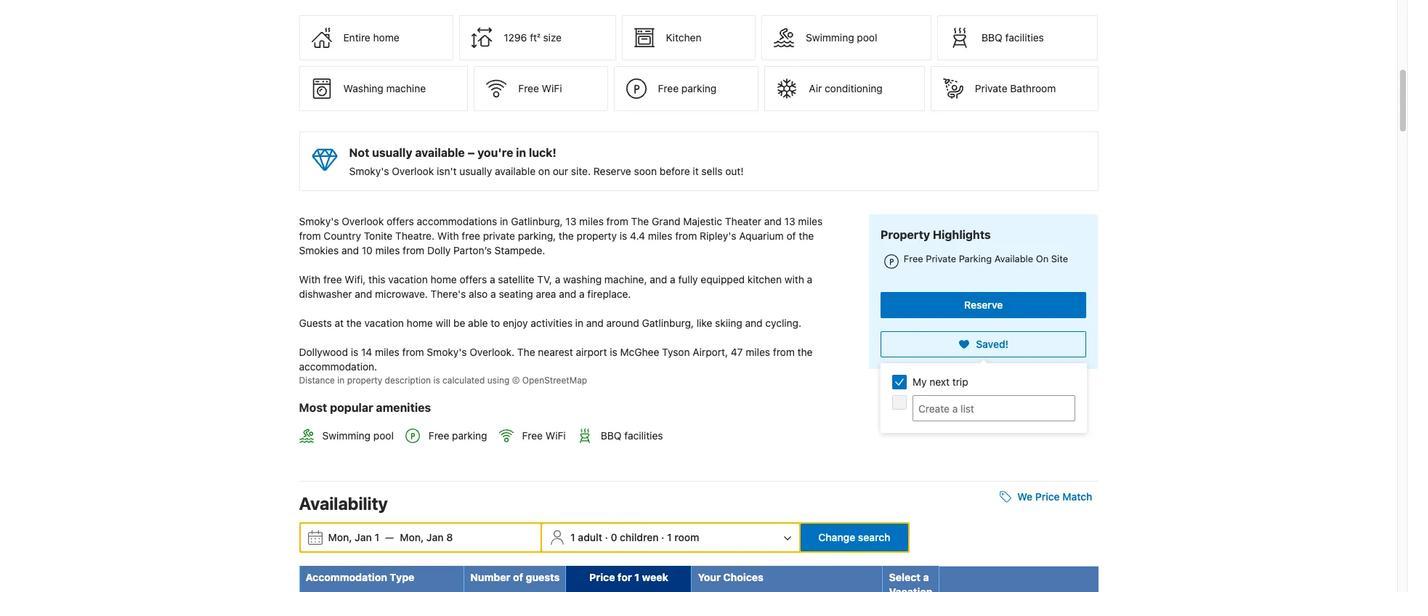 Task type: locate. For each thing, give the bounding box(es) containing it.
1 vertical spatial pool
[[374, 430, 394, 442]]

price inside dropdown button
[[1036, 491, 1060, 503]]

skiing
[[715, 317, 743, 329]]

parking down 'calculated'
[[452, 430, 487, 442]]

0 vertical spatial available
[[415, 146, 465, 159]]

parking down kitchen button
[[682, 82, 717, 95]]

gatlinburg, up parking,
[[511, 215, 563, 228]]

free private parking available on site
[[904, 253, 1069, 265]]

and down the wifi,
[[355, 288, 372, 300]]

1 vertical spatial with
[[299, 273, 321, 286]]

offers up also
[[460, 273, 487, 286]]

0 horizontal spatial usually
[[372, 146, 413, 159]]

mon, jan 1 button
[[322, 525, 385, 551]]

1 vertical spatial property
[[347, 375, 383, 386]]

pool
[[857, 31, 878, 44], [374, 430, 394, 442]]

0 vertical spatial property
[[577, 230, 617, 242]]

luck!
[[529, 146, 557, 159]]

tv,
[[537, 273, 552, 286]]

· right children
[[662, 532, 665, 544]]

of
[[787, 230, 796, 242], [513, 572, 524, 584]]

1 vertical spatial swimming pool
[[322, 430, 394, 442]]

the right aquarium
[[799, 230, 814, 242]]

1 horizontal spatial bbq facilities
[[982, 31, 1045, 44]]

overlook up tonite
[[342, 215, 384, 228]]

overlook
[[392, 165, 434, 177], [342, 215, 384, 228]]

the up '4.4'
[[631, 215, 649, 228]]

1 right for
[[635, 572, 640, 584]]

airport
[[576, 346, 607, 359]]

vacation down microwave.
[[365, 317, 404, 329]]

home
[[373, 31, 400, 44], [431, 273, 457, 286], [407, 317, 433, 329]]

–
[[468, 146, 475, 159]]

1 horizontal spatial of
[[787, 230, 796, 242]]

not usually available – you're in luck! smoky's overlook isn't usually available on our site. reserve soon before it sells out!
[[349, 146, 744, 177]]

0 horizontal spatial with
[[299, 273, 321, 286]]

1 horizontal spatial pool
[[857, 31, 878, 44]]

from up "smokies"
[[299, 230, 321, 242]]

and down washing
[[559, 288, 577, 300]]

mon, right —
[[400, 532, 424, 544]]

from
[[607, 215, 629, 228], [299, 230, 321, 242], [676, 230, 697, 242], [403, 244, 425, 257], [402, 346, 424, 359], [773, 346, 795, 359]]

swimming
[[806, 31, 855, 44], [322, 430, 371, 442]]

0 vertical spatial parking
[[682, 82, 717, 95]]

0 vertical spatial bbq facilities
[[982, 31, 1045, 44]]

0 horizontal spatial 13
[[566, 215, 577, 228]]

1 horizontal spatial free
[[462, 230, 481, 242]]

0 horizontal spatial mon,
[[328, 532, 352, 544]]

0 vertical spatial vacation
[[389, 273, 428, 286]]

1 horizontal spatial jan
[[427, 532, 444, 544]]

theater
[[725, 215, 762, 228]]

0 vertical spatial facilities
[[1006, 31, 1045, 44]]

1 left adult
[[571, 532, 576, 544]]

mon, down availability
[[328, 532, 352, 544]]

0 vertical spatial swimming pool
[[806, 31, 878, 44]]

· left 0
[[605, 532, 608, 544]]

country
[[324, 230, 361, 242]]

0 vertical spatial of
[[787, 230, 796, 242]]

0 horizontal spatial smoky's
[[299, 215, 339, 228]]

0 horizontal spatial of
[[513, 572, 524, 584]]

0 horizontal spatial overlook
[[342, 215, 384, 228]]

home right entire
[[373, 31, 400, 44]]

to
[[491, 317, 500, 329]]

smokies
[[299, 244, 339, 257]]

miles down tonite
[[376, 244, 400, 257]]

of left guests
[[513, 572, 524, 584]]

free parking
[[658, 82, 717, 95], [429, 430, 487, 442]]

of right aquarium
[[787, 230, 796, 242]]

bbq
[[982, 31, 1003, 44], [601, 430, 622, 442]]

1 vertical spatial gatlinburg,
[[642, 317, 694, 329]]

usually right the not
[[372, 146, 413, 159]]

a left 'satellite'
[[490, 273, 495, 286]]

pool up conditioning
[[857, 31, 878, 44]]

14
[[361, 346, 372, 359]]

free parking down 'calculated'
[[429, 430, 487, 442]]

reserve
[[594, 165, 632, 177], [965, 299, 1004, 311]]

wifi down openstreetmap
[[546, 430, 566, 442]]

bbq facilities inside button
[[982, 31, 1045, 44]]

1296 ft² size button
[[460, 15, 616, 60]]

and
[[765, 215, 782, 228], [342, 244, 359, 257], [650, 273, 668, 286], [355, 288, 372, 300], [559, 288, 577, 300], [587, 317, 604, 329], [746, 317, 763, 329]]

from down cycling.
[[773, 346, 795, 359]]

is left '14'
[[351, 346, 359, 359]]

property up most popular amenities
[[347, 375, 383, 386]]

with up dishwasher
[[299, 273, 321, 286]]

facilities inside button
[[1006, 31, 1045, 44]]

offers
[[387, 215, 414, 228], [460, 273, 487, 286]]

miles up with
[[799, 215, 823, 228]]

2 jan from the left
[[427, 532, 444, 544]]

0 vertical spatial the
[[631, 215, 649, 228]]

1 left —
[[375, 532, 380, 544]]

reserve right the site.
[[594, 165, 632, 177]]

popular
[[330, 401, 373, 414]]

accommodation type
[[306, 572, 415, 584]]

0 horizontal spatial swimming
[[322, 430, 371, 442]]

13 right theater
[[785, 215, 796, 228]]

1 horizontal spatial gatlinburg,
[[642, 317, 694, 329]]

1 vertical spatial parking
[[452, 430, 487, 442]]

0 vertical spatial wifi
[[542, 82, 562, 95]]

free down 1296 ft² size at the left
[[519, 82, 539, 95]]

1 horizontal spatial facilities
[[1006, 31, 1045, 44]]

1 vertical spatial wifi
[[546, 430, 566, 442]]

13
[[566, 215, 577, 228], [785, 215, 796, 228]]

wifi down size
[[542, 82, 562, 95]]

week
[[642, 572, 669, 584]]

1 vertical spatial home
[[431, 273, 457, 286]]

and down country
[[342, 244, 359, 257]]

1 vertical spatial vacation
[[365, 317, 404, 329]]

of inside smoky's overlook offers accommodations in gatlinburg, 13 miles from the grand majestic theater and 13 miles from country tonite theatre. with free private parking, the property is 4.4 miles from ripley's aquarium of the smokies and 10 miles from dolly parton's stampede. with free wifi, this vacation home offers a satellite tv, a washing machine, and a fully equipped kitchen with a dishwasher and microwave. there's also a seating area and a fireplace. guests at the vacation home will be able to enjoy activities in and around gatlinburg, like skiing and cycling. dollywood is 14 miles from smoky's overlook. the nearest airport is mcghee tyson airport, 47 miles from the accommodation. distance in property description is calculated using © openstreetmap
[[787, 230, 796, 242]]

match
[[1063, 491, 1093, 503]]

wifi inside button
[[542, 82, 562, 95]]

available down "you're"
[[495, 165, 536, 177]]

mon,
[[328, 532, 352, 544], [400, 532, 424, 544]]

dollywood
[[299, 346, 348, 359]]

aquarium
[[740, 230, 784, 242]]

free parking down kitchen button
[[658, 82, 717, 95]]

1 horizontal spatial available
[[495, 165, 536, 177]]

smoky's up country
[[299, 215, 339, 228]]

0 vertical spatial reserve
[[594, 165, 632, 177]]

2 13 from the left
[[785, 215, 796, 228]]

1 vertical spatial smoky's
[[299, 215, 339, 228]]

0 horizontal spatial private
[[926, 253, 957, 265]]

dishwasher
[[299, 288, 352, 300]]

0 vertical spatial with
[[438, 230, 459, 242]]

air conditioning
[[809, 82, 883, 95]]

dolly
[[427, 244, 451, 257]]

1 vertical spatial bbq
[[601, 430, 622, 442]]

isn't
[[437, 165, 457, 177]]

smoky's overlook offers accommodations in gatlinburg, 13 miles from the grand majestic theater and 13 miles from country tonite theatre. with free private parking, the property is 4.4 miles from ripley's aquarium of the smokies and 10 miles from dolly parton's stampede. with free wifi, this vacation home offers a satellite tv, a washing machine, and a fully equipped kitchen with a dishwasher and microwave. there's also a seating area and a fireplace. guests at the vacation home will be able to enjoy activities in and around gatlinburg, like skiing and cycling. dollywood is 14 miles from smoky's overlook. the nearest airport is mcghee tyson airport, 47 miles from the accommodation. distance in property description is calculated using © openstreetmap
[[299, 215, 826, 386]]

1 horizontal spatial reserve
[[965, 299, 1004, 311]]

swimming up "air"
[[806, 31, 855, 44]]

overlook left isn't
[[392, 165, 434, 177]]

0 vertical spatial home
[[373, 31, 400, 44]]

0 horizontal spatial ·
[[605, 532, 608, 544]]

0 horizontal spatial jan
[[355, 532, 372, 544]]

1
[[375, 532, 380, 544], [571, 532, 576, 544], [667, 532, 672, 544], [635, 572, 640, 584]]

is
[[620, 230, 628, 242], [351, 346, 359, 359], [610, 346, 618, 359], [434, 375, 440, 386]]

accommodation
[[306, 572, 387, 584]]

entire
[[344, 31, 371, 44]]

private left bathroom at the right of page
[[976, 82, 1008, 95]]

free wifi down 1296 ft² size button
[[519, 82, 562, 95]]

0 horizontal spatial facilities
[[625, 430, 663, 442]]

available up isn't
[[415, 146, 465, 159]]

private inside "private bathroom" button
[[976, 82, 1008, 95]]

0 horizontal spatial free
[[324, 273, 342, 286]]

1 jan from the left
[[355, 532, 372, 544]]

0 vertical spatial price
[[1036, 491, 1060, 503]]

my next trip
[[913, 376, 969, 388]]

1 horizontal spatial 13
[[785, 215, 796, 228]]

swimming pool up "air conditioning"
[[806, 31, 878, 44]]

0 vertical spatial private
[[976, 82, 1008, 95]]

0 horizontal spatial offers
[[387, 215, 414, 228]]

usually
[[372, 146, 413, 159], [460, 165, 492, 177]]

·
[[605, 532, 608, 544], [662, 532, 665, 544]]

a right also
[[491, 288, 496, 300]]

1 vertical spatial price
[[590, 572, 615, 584]]

1 horizontal spatial free parking
[[658, 82, 717, 95]]

0 horizontal spatial reserve
[[594, 165, 632, 177]]

bbq inside button
[[982, 31, 1003, 44]]

miles right '14'
[[375, 346, 400, 359]]

is left '4.4'
[[620, 230, 628, 242]]

my
[[913, 376, 927, 388]]

next
[[930, 376, 950, 388]]

0 vertical spatial free wifi
[[519, 82, 562, 95]]

vacation up microwave.
[[389, 273, 428, 286]]

machine
[[386, 82, 426, 95]]

change search
[[819, 532, 891, 544]]

smoky's inside not usually available – you're in luck! smoky's overlook isn't usually available on our site. reserve soon before it sells out!
[[349, 165, 389, 177]]

room
[[675, 532, 700, 544]]

0 vertical spatial swimming
[[806, 31, 855, 44]]

free wifi down openstreetmap
[[522, 430, 566, 442]]

1 vertical spatial swimming
[[322, 430, 371, 442]]

13 down the site.
[[566, 215, 577, 228]]

parking inside button
[[682, 82, 717, 95]]

swimming pool button
[[762, 15, 932, 60]]

property left '4.4'
[[577, 230, 617, 242]]

reserve up the saved! dropdown button
[[965, 299, 1004, 311]]

the left nearest at the bottom of page
[[518, 346, 536, 359]]

1 horizontal spatial parking
[[682, 82, 717, 95]]

free up dishwasher
[[324, 273, 342, 286]]

swimming pool inside button
[[806, 31, 878, 44]]

home inside button
[[373, 31, 400, 44]]

1 horizontal spatial price
[[1036, 491, 1060, 503]]

parking,
[[518, 230, 556, 242]]

from up description
[[402, 346, 424, 359]]

0 horizontal spatial property
[[347, 375, 383, 386]]

parking
[[682, 82, 717, 95], [452, 430, 487, 442]]

miles down grand
[[648, 230, 673, 242]]

1 vertical spatial overlook
[[342, 215, 384, 228]]

8
[[447, 532, 453, 544]]

0 horizontal spatial bbq
[[601, 430, 622, 442]]

0 vertical spatial gatlinburg,
[[511, 215, 563, 228]]

offers up the theatre.
[[387, 215, 414, 228]]

in inside not usually available – you're in luck! smoky's overlook isn't usually available on our site. reserve soon before it sells out!
[[516, 146, 526, 159]]

home up there's
[[431, 273, 457, 286]]

price left for
[[590, 572, 615, 584]]

0 vertical spatial pool
[[857, 31, 878, 44]]

free parking inside button
[[658, 82, 717, 95]]

reserve button
[[881, 293, 1087, 319]]

1 horizontal spatial swimming
[[806, 31, 855, 44]]

0 horizontal spatial available
[[415, 146, 465, 159]]

0 vertical spatial overlook
[[392, 165, 434, 177]]

free
[[462, 230, 481, 242], [324, 273, 342, 286]]

swimming pool down popular
[[322, 430, 394, 442]]

property highlights
[[881, 228, 991, 241]]

home left will
[[407, 317, 433, 329]]

2 vertical spatial home
[[407, 317, 433, 329]]

free
[[519, 82, 539, 95], [658, 82, 679, 95], [904, 253, 924, 265], [429, 430, 450, 442], [522, 430, 543, 442]]

kitchen
[[748, 273, 782, 286]]

2 mon, from the left
[[400, 532, 424, 544]]

1 vertical spatial private
[[926, 253, 957, 265]]

1 horizontal spatial mon,
[[400, 532, 424, 544]]

2 horizontal spatial smoky's
[[427, 346, 467, 359]]

0 horizontal spatial gatlinburg,
[[511, 215, 563, 228]]

1 vertical spatial usually
[[460, 165, 492, 177]]

1 horizontal spatial offers
[[460, 273, 487, 286]]

cycling.
[[766, 317, 802, 329]]

in left luck!
[[516, 146, 526, 159]]

1 vertical spatial free
[[324, 273, 342, 286]]

your
[[698, 572, 721, 584]]

we
[[1018, 491, 1033, 503]]

jan left —
[[355, 532, 372, 544]]

1 horizontal spatial private
[[976, 82, 1008, 95]]

private
[[976, 82, 1008, 95], [926, 253, 957, 265]]

0 vertical spatial bbq
[[982, 31, 1003, 44]]

a right select
[[924, 572, 930, 584]]

1 vertical spatial the
[[518, 346, 536, 359]]

1 · from the left
[[605, 532, 608, 544]]

—
[[385, 532, 394, 544]]

adult
[[578, 532, 603, 544]]

0 horizontal spatial swimming pool
[[322, 430, 394, 442]]

from down the theatre.
[[403, 244, 425, 257]]

smoky's down the not
[[349, 165, 389, 177]]

1 horizontal spatial smoky's
[[349, 165, 389, 177]]

1 horizontal spatial overlook
[[392, 165, 434, 177]]

most
[[299, 401, 327, 414]]

miles
[[580, 215, 604, 228], [799, 215, 823, 228], [648, 230, 673, 242], [376, 244, 400, 257], [375, 346, 400, 359], [746, 346, 771, 359]]

usually down –
[[460, 165, 492, 177]]

the down cycling.
[[798, 346, 813, 359]]

gatlinburg,
[[511, 215, 563, 228], [642, 317, 694, 329]]

reserve inside not usually available – you're in luck! smoky's overlook isn't usually available on our site. reserve soon before it sells out!
[[594, 165, 632, 177]]

1 horizontal spatial property
[[577, 230, 617, 242]]

activities
[[531, 317, 573, 329]]

free up parton's on the left of the page
[[462, 230, 481, 242]]

swimming down popular
[[322, 430, 371, 442]]

pool down most popular amenities
[[374, 430, 394, 442]]

vacation
[[389, 273, 428, 286], [365, 317, 404, 329]]

private down property highlights
[[926, 253, 957, 265]]

not
[[349, 146, 370, 159]]

accommodations
[[417, 215, 498, 228]]

description
[[385, 375, 431, 386]]

1 horizontal spatial ·
[[662, 532, 665, 544]]

property
[[577, 230, 617, 242], [347, 375, 383, 386]]

jan left 8
[[427, 532, 444, 544]]

1 horizontal spatial swimming pool
[[806, 31, 878, 44]]

with down accommodations
[[438, 230, 459, 242]]

1 vertical spatial bbq facilities
[[601, 430, 663, 442]]

guests
[[526, 572, 560, 584]]

0 vertical spatial offers
[[387, 215, 414, 228]]

our
[[553, 165, 569, 177]]

1 vertical spatial facilities
[[625, 430, 663, 442]]

gatlinburg, up tyson
[[642, 317, 694, 329]]

1 mon, from the left
[[328, 532, 352, 544]]

bbq facilities
[[982, 31, 1045, 44], [601, 430, 663, 442]]



Task type: describe. For each thing, give the bounding box(es) containing it.
in up private
[[500, 215, 509, 228]]

2 vertical spatial smoky's
[[427, 346, 467, 359]]

airport,
[[693, 346, 728, 359]]

free parking button
[[614, 66, 759, 111]]

seating
[[499, 288, 533, 300]]

2 · from the left
[[662, 532, 665, 544]]

most popular amenities
[[299, 401, 431, 414]]

ft²
[[530, 31, 541, 44]]

©
[[512, 375, 520, 386]]

miles right 47
[[746, 346, 771, 359]]

Create a list field
[[913, 395, 1076, 422]]

the right at
[[347, 317, 362, 329]]

bathroom
[[1011, 82, 1057, 95]]

site
[[1052, 253, 1069, 265]]

out!
[[726, 165, 744, 177]]

able
[[468, 317, 488, 329]]

private
[[483, 230, 515, 242]]

a inside select a vacatio
[[924, 572, 930, 584]]

1 left room
[[667, 532, 672, 544]]

enjoy
[[503, 317, 528, 329]]

kitchen button
[[622, 15, 756, 60]]

choices
[[724, 572, 764, 584]]

parton's
[[454, 244, 492, 257]]

reserve inside button
[[965, 299, 1004, 311]]

washing machine button
[[299, 66, 468, 111]]

like
[[697, 317, 713, 329]]

1 vertical spatial free wifi
[[522, 430, 566, 442]]

number of guests
[[471, 572, 560, 584]]

air
[[809, 82, 822, 95]]

free wifi inside button
[[519, 82, 562, 95]]

property
[[881, 228, 931, 241]]

0 vertical spatial free
[[462, 230, 481, 242]]

microwave.
[[375, 288, 428, 300]]

miles down the site.
[[580, 215, 604, 228]]

1296
[[504, 31, 527, 44]]

is left 'calculated'
[[434, 375, 440, 386]]

before
[[660, 165, 690, 177]]

1296 ft² size
[[504, 31, 562, 44]]

0 horizontal spatial pool
[[374, 430, 394, 442]]

from left grand
[[607, 215, 629, 228]]

free down amenities
[[429, 430, 450, 442]]

distance
[[299, 375, 335, 386]]

with
[[785, 273, 805, 286]]

this
[[369, 273, 386, 286]]

the right parking,
[[559, 230, 574, 242]]

type
[[390, 572, 415, 584]]

site.
[[571, 165, 591, 177]]

washing machine
[[344, 82, 426, 95]]

price for 1 week
[[590, 572, 669, 584]]

a left 'fully'
[[670, 273, 676, 286]]

0 vertical spatial usually
[[372, 146, 413, 159]]

around
[[607, 317, 640, 329]]

overlook inside not usually available – you're in luck! smoky's overlook isn't usually available on our site. reserve soon before it sells out!
[[392, 165, 434, 177]]

on
[[539, 165, 550, 177]]

children
[[620, 532, 659, 544]]

swimming inside button
[[806, 31, 855, 44]]

air conditioning button
[[765, 66, 925, 111]]

mon, jan 1 — mon, jan 8
[[328, 532, 453, 544]]

kitchen
[[666, 31, 702, 44]]

ripley's
[[700, 230, 737, 242]]

free down openstreetmap
[[522, 430, 543, 442]]

we price match button
[[995, 485, 1099, 511]]

47
[[731, 346, 743, 359]]

grand
[[652, 215, 681, 228]]

it
[[693, 165, 699, 177]]

bbq facilities button
[[938, 15, 1099, 60]]

and up aquarium
[[765, 215, 782, 228]]

1 adult · 0 children · 1 room button
[[544, 524, 799, 552]]

highlights
[[933, 228, 991, 241]]

we price match
[[1018, 491, 1093, 503]]

is right airport
[[610, 346, 618, 359]]

10
[[362, 244, 373, 257]]

a right tv, at the left of the page
[[555, 273, 561, 286]]

1 horizontal spatial the
[[631, 215, 649, 228]]

parking
[[959, 253, 992, 265]]

pool inside button
[[857, 31, 878, 44]]

free down property
[[904, 253, 924, 265]]

area
[[536, 288, 556, 300]]

free wifi button
[[474, 66, 608, 111]]

a right with
[[807, 273, 813, 286]]

tyson
[[662, 346, 690, 359]]

fireplace.
[[588, 288, 631, 300]]

equipped
[[701, 273, 745, 286]]

and left around
[[587, 317, 604, 329]]

availability
[[299, 494, 388, 514]]

number
[[471, 572, 511, 584]]

free down the "kitchen"
[[658, 82, 679, 95]]

select a vacatio
[[889, 572, 933, 593]]

0 horizontal spatial price
[[590, 572, 615, 584]]

1 vertical spatial free parking
[[429, 430, 487, 442]]

overlook inside smoky's overlook offers accommodations in gatlinburg, 13 miles from the grand majestic theater and 13 miles from country tonite theatre. with free private parking, the property is 4.4 miles from ripley's aquarium of the smokies and 10 miles from dolly parton's stampede. with free wifi, this vacation home offers a satellite tv, a washing machine, and a fully equipped kitchen with a dishwasher and microwave. there's also a seating area and a fireplace. guests at the vacation home will be able to enjoy activities in and around gatlinburg, like skiing and cycling. dollywood is 14 miles from smoky's overlook. the nearest airport is mcghee tyson airport, 47 miles from the accommodation. distance in property description is calculated using © openstreetmap
[[342, 215, 384, 228]]

0 horizontal spatial bbq facilities
[[601, 430, 663, 442]]

from down the majestic
[[676, 230, 697, 242]]

0 horizontal spatial the
[[518, 346, 536, 359]]

1 adult · 0 children · 1 room
[[571, 532, 700, 544]]

1 horizontal spatial with
[[438, 230, 459, 242]]

a down washing
[[579, 288, 585, 300]]

change search button
[[801, 524, 908, 552]]

will
[[436, 317, 451, 329]]

there's
[[431, 288, 466, 300]]

1 vertical spatial offers
[[460, 273, 487, 286]]

nearest
[[538, 346, 573, 359]]

4.4
[[630, 230, 646, 242]]

theatre.
[[396, 230, 435, 242]]

1 13 from the left
[[566, 215, 577, 228]]

amenities
[[376, 401, 431, 414]]

in down accommodation.
[[338, 375, 345, 386]]

your choices
[[698, 572, 764, 584]]

you're
[[478, 146, 514, 159]]

and right the skiing
[[746, 317, 763, 329]]

tonite
[[364, 230, 393, 242]]

and left 'fully'
[[650, 273, 668, 286]]

in right activities
[[576, 317, 584, 329]]

private bathroom
[[976, 82, 1057, 95]]

size
[[543, 31, 562, 44]]

1 vertical spatial of
[[513, 572, 524, 584]]

accommodation.
[[299, 361, 377, 373]]

0 horizontal spatial parking
[[452, 430, 487, 442]]

satellite
[[498, 273, 535, 286]]

1 horizontal spatial usually
[[460, 165, 492, 177]]

1 vertical spatial available
[[495, 165, 536, 177]]

wifi,
[[345, 273, 366, 286]]



Task type: vqa. For each thing, say whether or not it's contained in the screenshot.
left Mo
no



